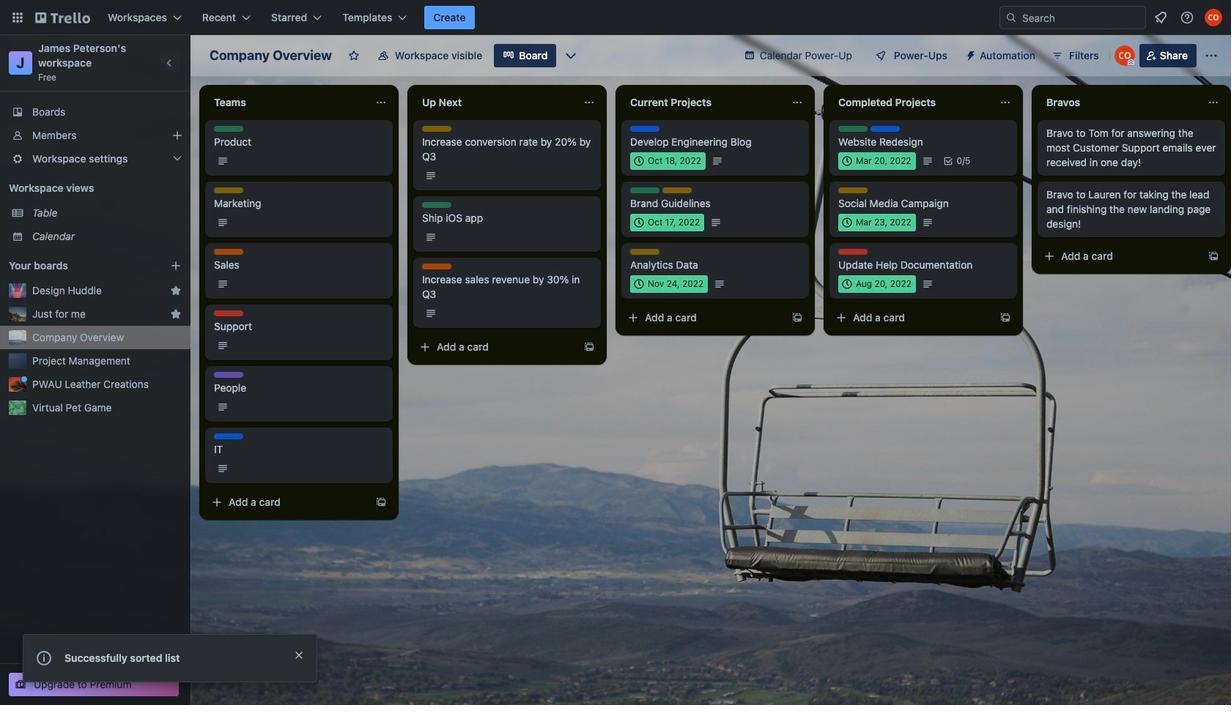 Task type: vqa. For each thing, say whether or not it's contained in the screenshot.
the bottommost Color: orange, title: "Sales" element
yes



Task type: locate. For each thing, give the bounding box(es) containing it.
0 notifications image
[[1152, 9, 1170, 26]]

1 horizontal spatial create from template… image
[[792, 312, 803, 324]]

0 horizontal spatial color: orange, title: "sales" element
[[214, 249, 243, 255]]

color: orange, title: "sales" element
[[214, 249, 243, 255], [422, 264, 452, 270]]

create from template… image
[[1208, 251, 1220, 262], [1000, 312, 1012, 324], [583, 342, 595, 353]]

color: green, title: "product" element
[[214, 126, 243, 132], [839, 126, 868, 132], [630, 188, 660, 194], [422, 202, 452, 208]]

color: blue, title: "it" element
[[630, 126, 660, 132], [871, 126, 900, 132], [214, 434, 243, 440]]

1 horizontal spatial create from template… image
[[1000, 312, 1012, 324]]

primary element
[[0, 0, 1231, 35]]

back to home image
[[35, 6, 90, 29]]

create from template… image
[[792, 312, 803, 324], [375, 497, 387, 509]]

1 horizontal spatial color: red, title: "support" element
[[839, 249, 868, 255]]

starred icon image
[[170, 285, 182, 297], [170, 309, 182, 320]]

0 vertical spatial christina overa (christinaovera) image
[[1205, 9, 1223, 26]]

None text field
[[205, 91, 369, 114], [413, 91, 578, 114], [205, 91, 369, 114], [413, 91, 578, 114]]

2 vertical spatial create from template… image
[[583, 342, 595, 353]]

1 vertical spatial christina overa (christinaovera) image
[[1115, 45, 1135, 66]]

2 horizontal spatial create from template… image
[[1208, 251, 1220, 262]]

1 vertical spatial starred icon image
[[170, 309, 182, 320]]

1 vertical spatial create from template… image
[[375, 497, 387, 509]]

show menu image
[[1204, 48, 1219, 63]]

color: purple, title: "people" element
[[214, 372, 243, 378]]

1 vertical spatial color: red, title: "support" element
[[214, 311, 243, 317]]

None text field
[[622, 91, 786, 114], [830, 91, 994, 114], [1038, 91, 1202, 114], [622, 91, 786, 114], [830, 91, 994, 114], [1038, 91, 1202, 114]]

christina overa (christinaovera) image down search field
[[1115, 45, 1135, 66]]

color: yellow, title: "marketing" element
[[422, 126, 452, 132], [214, 188, 243, 194], [663, 188, 692, 194], [839, 188, 868, 194], [630, 249, 660, 255]]

0 vertical spatial starred icon image
[[170, 285, 182, 297]]

None checkbox
[[839, 152, 916, 170]]

color: red, title: "support" element
[[839, 249, 868, 255], [214, 311, 243, 317]]

1 horizontal spatial christina overa (christinaovera) image
[[1205, 9, 1223, 26]]

2 horizontal spatial color: blue, title: "it" element
[[871, 126, 900, 132]]

2 starred icon image from the top
[[170, 309, 182, 320]]

workspace navigation collapse icon image
[[160, 53, 180, 73]]

christina overa (christinaovera) image right the open information menu image
[[1205, 9, 1223, 26]]

0 horizontal spatial christina overa (christinaovera) image
[[1115, 45, 1135, 66]]

None checkbox
[[630, 152, 706, 170], [630, 214, 705, 232], [839, 214, 916, 232], [630, 276, 708, 293], [839, 276, 916, 293], [630, 152, 706, 170], [630, 214, 705, 232], [839, 214, 916, 232], [630, 276, 708, 293], [839, 276, 916, 293]]

0 horizontal spatial create from template… image
[[583, 342, 595, 353]]

1 horizontal spatial color: orange, title: "sales" element
[[422, 264, 452, 270]]

christina overa (christinaovera) image
[[1205, 9, 1223, 26], [1115, 45, 1135, 66]]

1 vertical spatial create from template… image
[[1000, 312, 1012, 324]]



Task type: describe. For each thing, give the bounding box(es) containing it.
0 vertical spatial create from template… image
[[792, 312, 803, 324]]

your boards with 6 items element
[[9, 257, 148, 275]]

search image
[[1006, 12, 1017, 23]]

1 horizontal spatial color: blue, title: "it" element
[[630, 126, 660, 132]]

0 horizontal spatial color: blue, title: "it" element
[[214, 434, 243, 440]]

this member is an admin of this board. image
[[1128, 59, 1134, 66]]

Board name text field
[[202, 44, 339, 67]]

open information menu image
[[1180, 10, 1195, 25]]

1 vertical spatial color: orange, title: "sales" element
[[422, 264, 452, 270]]

star or unstar board image
[[348, 50, 360, 62]]

1 starred icon image from the top
[[170, 285, 182, 297]]

0 vertical spatial color: red, title: "support" element
[[839, 249, 868, 255]]

customize views image
[[564, 48, 579, 63]]

0 vertical spatial create from template… image
[[1208, 251, 1220, 262]]

dismiss flag image
[[293, 650, 305, 662]]

0 horizontal spatial create from template… image
[[375, 497, 387, 509]]

add board image
[[170, 260, 182, 272]]

sm image
[[959, 44, 980, 65]]

0 vertical spatial color: orange, title: "sales" element
[[214, 249, 243, 255]]

0 horizontal spatial color: red, title: "support" element
[[214, 311, 243, 317]]

Search field
[[1017, 7, 1146, 28]]



